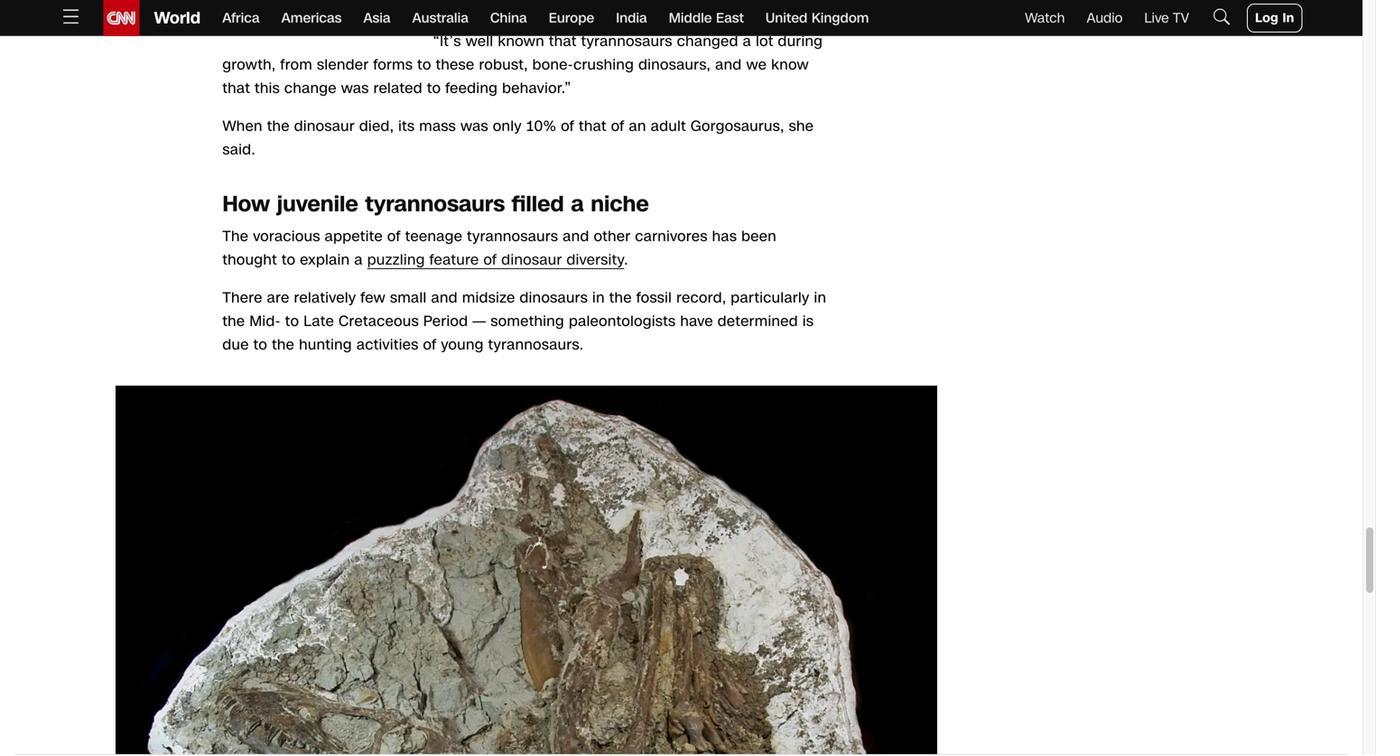 Task type: describe. For each thing, give the bounding box(es) containing it.
an
[[629, 116, 646, 136]]

forms
[[373, 55, 413, 75]]

of left an
[[611, 116, 625, 136]]

log
[[1255, 9, 1279, 27]]

the up due
[[222, 311, 245, 331]]

tyrannosaurs inside "it's well known that tyrannosaurs changed a lot during growth, from slender forms to these robust, bone-crushing dinosaurs, and we know that this change was related to feeding behavior."
[[581, 31, 673, 51]]

united kingdom
[[766, 9, 869, 28]]

0 horizontal spatial that
[[222, 78, 250, 98]]

robust,
[[479, 55, 528, 75]]

teenage
[[405, 226, 463, 246]]

we
[[746, 55, 767, 75]]

said.
[[222, 139, 256, 160]]

open menu icon image
[[60, 6, 82, 27]]

filled
[[512, 189, 564, 219]]

paleontologists
[[569, 311, 676, 331]]

small
[[390, 288, 427, 308]]

live tv
[[1145, 9, 1190, 28]]

australia
[[412, 9, 469, 28]]

a inside "it's well known that tyrannosaurs changed a lot during growth, from slender forms to these robust, bone-crushing dinosaurs, and we know that this change was related to feeding behavior."
[[743, 31, 752, 51]]

well
[[466, 31, 493, 51]]

puzzling feature of dinosaur diversity link
[[367, 250, 624, 270]]

india
[[616, 9, 647, 28]]

middle
[[669, 9, 712, 28]]

gorgosaurus libratus, the first young tyrannosaur specimen discovered with preserved stomach contents in place inside the skeleton. image
[[116, 386, 937, 755]]

audio
[[1087, 9, 1123, 28]]

niche
[[591, 189, 649, 219]]

dinosaurs
[[520, 288, 588, 308]]

to left late
[[285, 311, 299, 331]]

asia
[[363, 9, 391, 28]]

1 vertical spatial a
[[571, 189, 584, 219]]

1 horizontal spatial dinosaur
[[502, 250, 562, 270]]

the
[[222, 226, 249, 246]]

mass
[[419, 116, 456, 136]]

have
[[680, 311, 713, 331]]

1 in from the left
[[592, 288, 605, 308]]

live
[[1145, 9, 1169, 28]]

know
[[771, 55, 809, 75]]

search icon image
[[1211, 6, 1233, 27]]

the inside when the dinosaur died, its mass was only 10% of that of an adult gorgosaurus, she said.
[[267, 116, 290, 136]]

are
[[267, 288, 290, 308]]

behavior."
[[502, 78, 572, 98]]

china
[[490, 9, 527, 28]]

kingdom
[[812, 9, 869, 28]]

feeding
[[446, 78, 498, 98]]

voracious
[[253, 226, 320, 246]]

to inside the voracious appetite of teenage tyrannosaurs and other carnivores has been thought to explain a
[[282, 250, 296, 270]]

young
[[441, 335, 484, 355]]

watch
[[1025, 9, 1065, 28]]

10%
[[526, 116, 557, 136]]

the voracious appetite of teenage tyrannosaurs and other carnivores has been thought to explain a
[[222, 226, 777, 270]]

united kingdom link
[[766, 0, 869, 36]]

africa
[[222, 9, 260, 28]]

determined
[[718, 311, 798, 331]]

to left 'these'
[[417, 55, 431, 75]]

relatively
[[294, 288, 356, 308]]

something
[[491, 311, 564, 331]]

2 in from the left
[[814, 288, 827, 308]]

live tv link
[[1145, 9, 1190, 28]]

and inside "it's well known that tyrannosaurs changed a lot during growth, from slender forms to these robust, bone-crushing dinosaurs, and we know that this change was related to feeding behavior."
[[715, 55, 742, 75]]

related
[[374, 78, 423, 98]]

fossil
[[636, 288, 672, 308]]

other
[[594, 226, 631, 246]]

0 vertical spatial that
[[549, 31, 577, 51]]

is
[[803, 311, 814, 331]]

carnivores
[[635, 226, 708, 246]]

puzzling feature of dinosaur diversity .
[[367, 250, 628, 270]]

americas
[[281, 9, 342, 28]]

asia link
[[363, 0, 391, 36]]

world link
[[140, 0, 201, 36]]

log in link
[[1247, 4, 1303, 33]]

adult
[[651, 116, 686, 136]]

dinosaur inside when the dinosaur died, its mass was only 10% of that of an adult gorgosaurus, she said.
[[294, 116, 355, 136]]

east
[[716, 9, 744, 28]]

europe
[[549, 9, 594, 28]]

how juvenile tyrannosaurs filled a niche
[[222, 189, 649, 219]]

feature
[[430, 250, 479, 270]]

of right 'feature'
[[484, 250, 497, 270]]

there
[[222, 288, 263, 308]]

in
[[1283, 9, 1295, 27]]

bone-
[[533, 55, 574, 75]]

africa link
[[222, 0, 260, 36]]

activities
[[357, 335, 419, 355]]

record,
[[677, 288, 726, 308]]



Task type: locate. For each thing, give the bounding box(es) containing it.
1 horizontal spatial that
[[549, 31, 577, 51]]

these
[[436, 55, 475, 75]]

thought
[[222, 250, 277, 270]]

was down slender
[[341, 78, 369, 98]]

middle east link
[[669, 0, 744, 36]]

of right 10%
[[561, 116, 574, 136]]

in right particularly
[[814, 288, 827, 308]]

1 vertical spatial was
[[461, 116, 489, 136]]

particularly
[[731, 288, 810, 308]]

2 horizontal spatial a
[[743, 31, 752, 51]]

and inside the voracious appetite of teenage tyrannosaurs and other carnivores has been thought to explain a
[[563, 226, 589, 246]]

known
[[498, 31, 545, 51]]

to
[[417, 55, 431, 75], [427, 78, 441, 98], [282, 250, 296, 270], [285, 311, 299, 331], [253, 335, 267, 355]]

the
[[267, 116, 290, 136], [609, 288, 632, 308], [222, 311, 245, 331], [272, 335, 295, 355]]

dinosaurs,
[[639, 55, 711, 75]]

tyrannosaurs up puzzling feature of dinosaur diversity .
[[467, 226, 558, 246]]

"it's well known that tyrannosaurs changed a lot during growth, from slender forms to these robust, bone-crushing dinosaurs, and we know that this change was related to feeding behavior."
[[222, 31, 823, 98]]

a inside the voracious appetite of teenage tyrannosaurs and other carnivores has been thought to explain a
[[354, 250, 363, 270]]

she
[[789, 116, 814, 136]]

tv
[[1173, 9, 1190, 28]]

0 horizontal spatial in
[[592, 288, 605, 308]]

of
[[561, 116, 574, 136], [611, 116, 625, 136], [387, 226, 401, 246], [484, 250, 497, 270], [423, 335, 437, 355]]

and left "we"
[[715, 55, 742, 75]]

died,
[[359, 116, 394, 136]]

was inside when the dinosaur died, its mass was only 10% of that of an adult gorgosaurus, she said.
[[461, 116, 489, 136]]

of inside the voracious appetite of teenage tyrannosaurs and other carnivores has been thought to explain a
[[387, 226, 401, 246]]

"it's
[[433, 31, 461, 51]]

dinosaur down change
[[294, 116, 355, 136]]

tyrannosaurs down india
[[581, 31, 673, 51]]

explain
[[300, 250, 350, 270]]

1 vertical spatial that
[[222, 78, 250, 98]]

only
[[493, 116, 522, 136]]

0 horizontal spatial and
[[431, 288, 458, 308]]

a right filled
[[571, 189, 584, 219]]

from
[[280, 55, 313, 75]]

was inside "it's well known that tyrannosaurs changed a lot during growth, from slender forms to these robust, bone-crushing dinosaurs, and we know that this change was related to feeding behavior."
[[341, 78, 369, 98]]

period
[[423, 311, 468, 331]]

of inside there are relatively few small and midsize dinosaurs in the fossil record, particularly in the mid- to late cretaceous period — something paleontologists have determined is due to the hunting activities of young tyrannosaurs.
[[423, 335, 437, 355]]

when the dinosaur died, its mass was only 10% of that of an adult gorgosaurus, she said.
[[222, 116, 814, 160]]

0 vertical spatial dinosaur
[[294, 116, 355, 136]]

0 vertical spatial was
[[341, 78, 369, 98]]

2 horizontal spatial that
[[579, 116, 607, 136]]

watch link
[[1025, 9, 1065, 28]]

the right when
[[267, 116, 290, 136]]

puzzling
[[367, 250, 425, 270]]

there are relatively few small and midsize dinosaurs in the fossil record, particularly in the mid- to late cretaceous period — something paleontologists have determined is due to the hunting activities of young tyrannosaurs.
[[222, 288, 827, 355]]

growth,
[[222, 55, 276, 75]]

india link
[[616, 0, 647, 36]]

and up period
[[431, 288, 458, 308]]

due
[[222, 335, 249, 355]]

of up "puzzling"
[[387, 226, 401, 246]]

2 vertical spatial that
[[579, 116, 607, 136]]

juvenile
[[277, 189, 358, 219]]

diversity
[[567, 250, 624, 270]]

1 vertical spatial and
[[563, 226, 589, 246]]

2 vertical spatial tyrannosaurs
[[467, 226, 558, 246]]

to down 'these'
[[427, 78, 441, 98]]

tyrannosaurs.
[[488, 335, 584, 355]]

hunting
[[299, 335, 352, 355]]

of down period
[[423, 335, 437, 355]]

the up paleontologists
[[609, 288, 632, 308]]

crushing
[[574, 55, 634, 75]]

been
[[742, 226, 777, 246]]

tyrannosaurs
[[581, 31, 673, 51], [365, 189, 505, 219], [467, 226, 558, 246]]

middle east
[[669, 9, 744, 28]]

2 vertical spatial and
[[431, 288, 458, 308]]

0 horizontal spatial a
[[354, 250, 363, 270]]

1 horizontal spatial was
[[461, 116, 489, 136]]

1 horizontal spatial and
[[563, 226, 589, 246]]

cretaceous
[[339, 311, 419, 331]]

lot
[[756, 31, 774, 51]]

0 vertical spatial and
[[715, 55, 742, 75]]

2 horizontal spatial and
[[715, 55, 742, 75]]

that down growth,
[[222, 78, 250, 98]]

gorgosaurus,
[[691, 116, 785, 136]]

appetite
[[325, 226, 383, 246]]

log in
[[1255, 9, 1295, 27]]

tyrannosaurs up teenage
[[365, 189, 505, 219]]

to down mid-
[[253, 335, 267, 355]]

audio link
[[1087, 9, 1123, 28]]

to down 'voracious'
[[282, 250, 296, 270]]

and
[[715, 55, 742, 75], [563, 226, 589, 246], [431, 288, 458, 308]]

that inside when the dinosaur died, its mass was only 10% of that of an adult gorgosaurus, she said.
[[579, 116, 607, 136]]

1 vertical spatial tyrannosaurs
[[365, 189, 505, 219]]

0 vertical spatial a
[[743, 31, 752, 51]]

that
[[549, 31, 577, 51], [222, 78, 250, 98], [579, 116, 607, 136]]

a left 'lot'
[[743, 31, 752, 51]]

was left only
[[461, 116, 489, 136]]

—
[[473, 311, 486, 331]]

the down mid-
[[272, 335, 295, 355]]

has
[[712, 226, 737, 246]]

united
[[766, 9, 808, 28]]

this
[[255, 78, 280, 98]]

1 vertical spatial dinosaur
[[502, 250, 562, 270]]

its
[[398, 116, 415, 136]]

changed
[[677, 31, 739, 51]]

tyrannosaurs inside the voracious appetite of teenage tyrannosaurs and other carnivores has been thought to explain a
[[467, 226, 558, 246]]

europe link
[[549, 0, 594, 36]]

world
[[154, 7, 201, 29]]

0 vertical spatial tyrannosaurs
[[581, 31, 673, 51]]

dinosaur up dinosaurs
[[502, 250, 562, 270]]

how
[[222, 189, 270, 219]]

slender
[[317, 55, 369, 75]]

few
[[361, 288, 386, 308]]

a down appetite
[[354, 250, 363, 270]]

2 vertical spatial a
[[354, 250, 363, 270]]

dinosaur
[[294, 116, 355, 136], [502, 250, 562, 270]]

during
[[778, 31, 823, 51]]

americas link
[[281, 0, 342, 36]]

mid-
[[250, 311, 281, 331]]

and inside there are relatively few small and midsize dinosaurs in the fossil record, particularly in the mid- to late cretaceous period — something paleontologists have determined is due to the hunting activities of young tyrannosaurs.
[[431, 288, 458, 308]]

change
[[284, 78, 337, 98]]

0 horizontal spatial was
[[341, 78, 369, 98]]

in up paleontologists
[[592, 288, 605, 308]]

and up diversity
[[563, 226, 589, 246]]

china link
[[490, 0, 527, 36]]

late
[[304, 311, 334, 331]]

1 horizontal spatial in
[[814, 288, 827, 308]]

1 horizontal spatial a
[[571, 189, 584, 219]]

0 horizontal spatial dinosaur
[[294, 116, 355, 136]]

.
[[624, 250, 628, 270]]

that left an
[[579, 116, 607, 136]]

that down europe
[[549, 31, 577, 51]]

when
[[222, 116, 263, 136]]



Task type: vqa. For each thing, say whether or not it's contained in the screenshot.
Live TV link
yes



